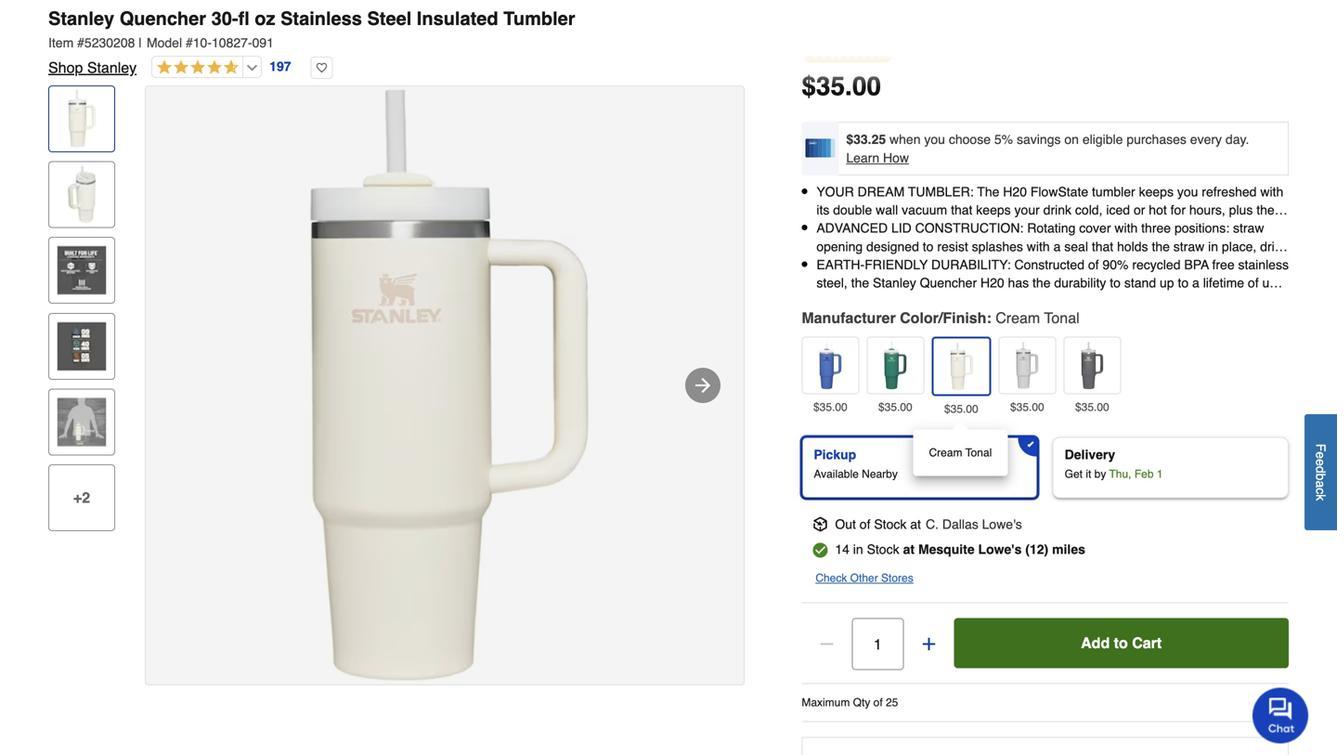 Task type: locate. For each thing, give the bounding box(es) containing it.
drink up stainless
[[1261, 239, 1289, 254]]

of down stainless
[[1248, 275, 1259, 290]]

durability
[[1055, 275, 1107, 290]]

0 vertical spatial straw
[[1233, 221, 1264, 236]]

to
[[923, 239, 934, 254], [1110, 275, 1121, 290], [1178, 275, 1189, 290], [1114, 634, 1128, 652]]

0 vertical spatial in
[[1208, 239, 1219, 254]]

091
[[252, 35, 274, 50]]

1 vertical spatial with
[[1115, 221, 1138, 236]]

at left the 'c.'
[[910, 517, 921, 532]]

recycled
[[1133, 257, 1181, 272]]

manufacturer color/finish : cream tonal
[[802, 309, 1080, 327]]

lowe's left (
[[978, 542, 1022, 557]]

at
[[910, 517, 921, 532], [903, 542, 915, 557]]

straws
[[1114, 294, 1151, 308]]

h20 inside earth-friendly durability: constructed of 90% recycled bpa free stainless steel, the stanley quencher h20 has the durability to stand up to a lifetime of use, eliminating the use of single-use plastic bottles and straws
[[981, 275, 1005, 290]]

0 horizontal spatial it
[[1086, 468, 1092, 481]]

90%
[[1103, 257, 1129, 272]]

stock for of
[[874, 517, 907, 532]]

1 horizontal spatial it
[[1176, 221, 1182, 236]]

0 vertical spatial on
[[1065, 132, 1079, 147]]

drink
[[1044, 203, 1072, 217], [1261, 239, 1289, 254]]

rotating
[[1027, 221, 1076, 236]]

with right the refreshed
[[1261, 184, 1284, 199]]

2 e from the top
[[1314, 459, 1329, 466]]

mesquite
[[919, 542, 975, 557]]

on left the eligible
[[1065, 132, 1079, 147]]

with up holds
[[1115, 221, 1138, 236]]

1 vertical spatial for
[[974, 257, 989, 272]]

0 horizontal spatial on
[[892, 221, 906, 236]]

oz
[[255, 8, 275, 29]]

a down rotating
[[1054, 239, 1061, 254]]

plus image
[[920, 635, 938, 653]]

1 vertical spatial that
[[1092, 239, 1114, 254]]

1 vertical spatial it
[[1086, 468, 1092, 481]]

0 horizontal spatial with
[[1027, 239, 1050, 254]]

in right the 14
[[853, 542, 863, 557]]

keeps up hot
[[1139, 184, 1174, 199]]

0 vertical spatial h20
[[1003, 184, 1027, 199]]

stanley down friendly at the right
[[873, 275, 916, 290]]

and inside your dream tumbler: the h20 flowstate tumbler keeps you refreshed with its double wall vacuum that keeps your drink cold, iced or hot for hours, plus the narrow base on all sizes fits just about any car cup holder and it is dishwasher safe
[[1151, 221, 1172, 236]]

to down sizes
[[923, 239, 934, 254]]

0 vertical spatial you
[[925, 132, 945, 147]]

2 # from the left
[[186, 35, 193, 50]]

1 horizontal spatial quencher
[[920, 275, 977, 290]]

fog image
[[1003, 341, 1052, 390]]

alpine image
[[872, 341, 920, 390]]

0 vertical spatial a
[[1054, 239, 1061, 254]]

in up free at the top of page
[[1208, 239, 1219, 254]]

in inside advanced lid construction: rotating cover with three positions: straw opening designed to resist splashes with a seal that holds the straw in place, drink opening, and full-cover top for added leak resistance
[[1208, 239, 1219, 254]]

and down hot
[[1151, 221, 1172, 236]]

maximum
[[802, 696, 850, 709]]

a up the k
[[1314, 480, 1329, 488]]

0 horizontal spatial straw
[[1174, 239, 1205, 254]]

2 horizontal spatial and
[[1151, 221, 1172, 236]]

stanley inside earth-friendly durability: constructed of 90% recycled bpa free stainless steel, the stanley quencher h20 has the durability to stand up to a lifetime of use, eliminating the use of single-use plastic bottles and straws
[[873, 275, 916, 290]]

cover down cold,
[[1079, 221, 1111, 236]]

)
[[1044, 542, 1049, 557]]

and inside advanced lid construction: rotating cover with three positions: straw opening designed to resist splashes with a seal that holds the straw in place, drink opening, and full-cover top for added leak resistance
[[870, 257, 892, 272]]

0 vertical spatial that
[[951, 203, 973, 217]]

the inside your dream tumbler: the h20 flowstate tumbler keeps you refreshed with its double wall vacuum that keeps your drink cold, iced or hot for hours, plus the narrow base on all sizes fits just about any car cup holder and it is dishwasher safe
[[1257, 203, 1275, 217]]

b
[[1314, 473, 1329, 480]]

$35.00 down cream tonal image
[[945, 403, 979, 416]]

1 vertical spatial keeps
[[976, 203, 1011, 217]]

advanced
[[817, 221, 888, 236]]

advanced lid construction: rotating cover with three positions: straw opening designed to resist splashes with a seal that holds the straw in place, drink opening, and full-cover top for added leak resistance
[[817, 221, 1289, 272]]

free
[[1213, 257, 1235, 272]]

0 horizontal spatial and
[[870, 257, 892, 272]]

$35.00
[[814, 401, 848, 414], [879, 401, 913, 414], [1010, 401, 1045, 414], [1076, 401, 1110, 414], [945, 403, 979, 416]]

0 vertical spatial stanley
[[48, 8, 114, 29]]

stanley 10-10827-091 water-bottles-mugs - thumbnail view #5 image
[[53, 393, 111, 451]]

1 vertical spatial stock
[[867, 542, 900, 557]]

quencher inside stanley quencher 30-fl oz stainless steel insulated tumbler item # 5230208 | model # 10-10827-091
[[120, 8, 206, 29]]

that
[[951, 203, 973, 217], [1092, 239, 1114, 254]]

$35.00 down "iris" image
[[814, 401, 848, 414]]

$35.00 for alpine image
[[879, 401, 913, 414]]

the up recycled
[[1152, 239, 1170, 254]]

tonal up dallas
[[966, 446, 992, 459]]

and down designed
[[870, 257, 892, 272]]

1 vertical spatial drink
[[1261, 239, 1289, 254]]

0 vertical spatial stock
[[874, 517, 907, 532]]

2 vertical spatial stanley
[[873, 275, 916, 290]]

stanley 10-10827-091 water-bottles-mugs - thumbnail view #3 image
[[53, 242, 111, 299]]

with
[[1261, 184, 1284, 199], [1115, 221, 1138, 236], [1027, 239, 1050, 254]]

0 vertical spatial and
[[1151, 221, 1172, 236]]

cover down resist on the top of the page
[[916, 257, 948, 272]]

it left is
[[1176, 221, 1182, 236]]

1 horizontal spatial that
[[1092, 239, 1114, 254]]

to inside advanced lid construction: rotating cover with three positions: straw opening designed to resist splashes with a seal that holds the straw in place, drink opening, and full-cover top for added leak resistance
[[923, 239, 934, 254]]

0 vertical spatial lowe's
[[982, 517, 1022, 532]]

$33.25
[[846, 132, 886, 147]]

1 horizontal spatial use
[[982, 294, 1002, 308]]

holder
[[1111, 221, 1147, 236]]

quencher
[[120, 8, 206, 29], [920, 275, 977, 290]]

0 horizontal spatial a
[[1054, 239, 1061, 254]]

$35.00 down "charcoal" image
[[1076, 401, 1110, 414]]

1 vertical spatial quencher
[[920, 275, 977, 290]]

for right hot
[[1171, 203, 1186, 217]]

cream up the 'c.'
[[929, 446, 963, 459]]

that down cup
[[1092, 239, 1114, 254]]

:
[[987, 309, 992, 327]]

$ 35 . 00
[[802, 72, 881, 101]]

$35.00 down alpine image
[[879, 401, 913, 414]]

keeps up the just
[[976, 203, 1011, 217]]

insulated
[[417, 8, 498, 29]]

0 horizontal spatial that
[[951, 203, 973, 217]]

1 vertical spatial tonal
[[966, 446, 992, 459]]

the down leak
[[1033, 275, 1051, 290]]

0 horizontal spatial #
[[77, 35, 84, 50]]

learn how button
[[846, 149, 909, 167]]

1 horizontal spatial cover
[[1079, 221, 1111, 236]]

durability:
[[932, 257, 1011, 272]]

1 vertical spatial a
[[1193, 275, 1200, 290]]

0 horizontal spatial quencher
[[120, 8, 206, 29]]

$
[[802, 72, 816, 101]]

use up : at the right top
[[982, 294, 1002, 308]]

# right item
[[77, 35, 84, 50]]

a down bpa
[[1193, 275, 1200, 290]]

the up eliminating in the top right of the page
[[851, 275, 869, 290]]

h20 up your
[[1003, 184, 1027, 199]]

.
[[845, 72, 852, 101]]

0 horizontal spatial use
[[904, 294, 925, 308]]

0 vertical spatial it
[[1176, 221, 1182, 236]]

2 vertical spatial a
[[1314, 480, 1329, 488]]

+2 button
[[48, 464, 115, 531]]

straw down is
[[1174, 239, 1205, 254]]

check other stores
[[816, 572, 914, 585]]

it inside your dream tumbler: the h20 flowstate tumbler keeps you refreshed with its double wall vacuum that keeps your drink cold, iced or hot for hours, plus the narrow base on all sizes fits just about any car cup holder and it is dishwasher safe
[[1176, 221, 1182, 236]]

you inside $33.25 when you choose 5% savings on eligible purchases every day. learn how
[[925, 132, 945, 147]]

with up leak
[[1027, 239, 1050, 254]]

plus
[[1229, 203, 1253, 217]]

on inside your dream tumbler: the h20 flowstate tumbler keeps you refreshed with its double wall vacuum that keeps your drink cold, iced or hot for hours, plus the narrow base on all sizes fits just about any car cup holder and it is dishwasher safe
[[892, 221, 906, 236]]

of up the manufacturer color/finish : cream tonal
[[929, 294, 940, 308]]

stand
[[1125, 275, 1156, 290]]

for right top
[[974, 257, 989, 272]]

sizes
[[927, 221, 956, 236]]

f
[[1314, 444, 1329, 452]]

14
[[835, 542, 850, 557]]

1 horizontal spatial straw
[[1233, 221, 1264, 236]]

30-
[[211, 8, 238, 29]]

you right the "when"
[[925, 132, 945, 147]]

full-
[[896, 257, 916, 272]]

tonal
[[1044, 309, 1080, 327], [966, 446, 992, 459]]

0 horizontal spatial keeps
[[976, 203, 1011, 217]]

tumbler:
[[908, 184, 974, 199]]

steel,
[[817, 275, 848, 290]]

cream down plastic
[[996, 309, 1040, 327]]

lowe's right dallas
[[982, 517, 1022, 532]]

stock
[[874, 517, 907, 532], [867, 542, 900, 557]]

0 horizontal spatial tonal
[[966, 446, 992, 459]]

on
[[1065, 132, 1079, 147], [892, 221, 906, 236]]

0 vertical spatial keeps
[[1139, 184, 1174, 199]]

0 horizontal spatial for
[[974, 257, 989, 272]]

on inside $33.25 when you choose 5% savings on eligible purchases every day. learn how
[[1065, 132, 1079, 147]]

2 use from the left
[[982, 294, 1002, 308]]

bottles
[[1047, 294, 1085, 308]]

$35.00 down fog image
[[1010, 401, 1045, 414]]

e up d
[[1314, 452, 1329, 459]]

1 vertical spatial cream
[[929, 446, 963, 459]]

c.
[[926, 517, 939, 532]]

use
[[904, 294, 925, 308], [982, 294, 1002, 308]]

1 vertical spatial in
[[853, 542, 863, 557]]

1 horizontal spatial and
[[1088, 294, 1110, 308]]

0 horizontal spatial drink
[[1044, 203, 1072, 217]]

e up the b
[[1314, 459, 1329, 466]]

at up stores
[[903, 542, 915, 557]]

1 vertical spatial stanley
[[87, 59, 137, 76]]

1 horizontal spatial #
[[186, 35, 193, 50]]

1 vertical spatial on
[[892, 221, 906, 236]]

the right plus
[[1257, 203, 1275, 217]]

shop
[[48, 59, 83, 76]]

for inside your dream tumbler: the h20 flowstate tumbler keeps you refreshed with its double wall vacuum that keeps your drink cold, iced or hot for hours, plus the narrow base on all sizes fits just about any car cup holder and it is dishwasher safe
[[1171, 203, 1186, 217]]

lowe's
[[982, 517, 1022, 532], [978, 542, 1022, 557]]

1 vertical spatial you
[[1178, 184, 1199, 199]]

stanley up item
[[48, 8, 114, 29]]

arrow right image
[[692, 374, 714, 397]]

stanley down 5230208
[[87, 59, 137, 76]]

top
[[952, 257, 970, 272]]

0 vertical spatial for
[[1171, 203, 1186, 217]]

check circle filled image
[[813, 543, 828, 558]]

1 vertical spatial lowe's
[[978, 542, 1022, 557]]

cream tonal
[[929, 446, 992, 459]]

shop stanley
[[48, 59, 137, 76]]

1 horizontal spatial you
[[1178, 184, 1199, 199]]

dallas
[[943, 517, 979, 532]]

h20
[[1003, 184, 1027, 199], [981, 275, 1005, 290]]

and down durability
[[1088, 294, 1110, 308]]

quencher down top
[[920, 275, 977, 290]]

quencher up model on the top left of the page
[[120, 8, 206, 29]]

h20 down added
[[981, 275, 1005, 290]]

0 vertical spatial with
[[1261, 184, 1284, 199]]

d
[[1314, 466, 1329, 473]]

0 vertical spatial at
[[910, 517, 921, 532]]

stock for in
[[867, 542, 900, 557]]

narrow
[[817, 221, 856, 236]]

1 vertical spatial and
[[870, 257, 892, 272]]

use up the manufacturer color/finish : cream tonal
[[904, 294, 925, 308]]

stock left the 'c.'
[[874, 517, 907, 532]]

it left by
[[1086, 468, 1092, 481]]

to right 'add' at the bottom of the page
[[1114, 634, 1128, 652]]

you up the hours,
[[1178, 184, 1199, 199]]

check
[[816, 572, 847, 585]]

1 vertical spatial h20
[[981, 275, 1005, 290]]

hot
[[1149, 203, 1167, 217]]

1 horizontal spatial drink
[[1261, 239, 1289, 254]]

you inside your dream tumbler: the h20 flowstate tumbler keeps you refreshed with its double wall vacuum that keeps your drink cold, iced or hot for hours, plus the narrow base on all sizes fits just about any car cup holder and it is dishwasher safe
[[1178, 184, 1199, 199]]

1
[[1157, 468, 1163, 481]]

tonal down bottles
[[1044, 309, 1080, 327]]

1 horizontal spatial for
[[1171, 203, 1186, 217]]

0 vertical spatial tonal
[[1044, 309, 1080, 327]]

straw down plus
[[1233, 221, 1264, 236]]

1 horizontal spatial cream
[[996, 309, 1040, 327]]

1 horizontal spatial on
[[1065, 132, 1079, 147]]

1 horizontal spatial in
[[1208, 239, 1219, 254]]

2 horizontal spatial a
[[1314, 480, 1329, 488]]

1 vertical spatial cover
[[916, 257, 948, 272]]

the down friendly at the right
[[882, 294, 901, 308]]

keeps
[[1139, 184, 1174, 199], [976, 203, 1011, 217]]

single-
[[943, 294, 982, 308]]

pickup available nearby
[[814, 447, 898, 481]]

to down 90%
[[1110, 275, 1121, 290]]

a inside earth-friendly durability: constructed of 90% recycled bpa free stainless steel, the stanley quencher h20 has the durability to stand up to a lifetime of use, eliminating the use of single-use plastic bottles and straws
[[1193, 275, 1200, 290]]

35
[[816, 72, 845, 101]]

$35.00 for cream tonal image
[[945, 403, 979, 416]]

1 horizontal spatial a
[[1193, 275, 1200, 290]]

of left 25
[[874, 696, 883, 709]]

for
[[1171, 203, 1186, 217], [974, 257, 989, 272]]

1 vertical spatial at
[[903, 542, 915, 557]]

car
[[1065, 221, 1083, 236]]

item
[[48, 35, 74, 50]]

iris image
[[806, 341, 855, 390]]

0 vertical spatial cover
[[1079, 221, 1111, 236]]

0 vertical spatial quencher
[[120, 8, 206, 29]]

2 horizontal spatial with
[[1261, 184, 1284, 199]]

2 vertical spatial and
[[1088, 294, 1110, 308]]

# right model on the top left of the page
[[186, 35, 193, 50]]

drink down flowstate
[[1044, 203, 1072, 217]]

to inside button
[[1114, 634, 1128, 652]]

0 horizontal spatial you
[[925, 132, 945, 147]]

that up fits
[[951, 203, 973, 217]]

on left all
[[892, 221, 906, 236]]

option group
[[794, 430, 1297, 506]]

of left 90%
[[1088, 257, 1099, 272]]

stock up stores
[[867, 542, 900, 557]]

0 vertical spatial drink
[[1044, 203, 1072, 217]]

check other stores button
[[816, 569, 914, 588]]



Task type: describe. For each thing, give the bounding box(es) containing it.
cream tonal image
[[937, 342, 986, 391]]

the inside advanced lid construction: rotating cover with three positions: straw opening designed to resist splashes with a seal that holds the straw in place, drink opening, and full-cover top for added leak resistance
[[1152, 239, 1170, 254]]

flowstate
[[1031, 184, 1089, 199]]

available
[[814, 468, 859, 481]]

drink inside your dream tumbler: the h20 flowstate tumbler keeps you refreshed with its double wall vacuum that keeps your drink cold, iced or hot for hours, plus the narrow base on all sizes fits just about any car cup holder and it is dishwasher safe
[[1044, 203, 1072, 217]]

charcoal image
[[1068, 341, 1117, 390]]

any
[[1040, 221, 1061, 236]]

f e e d b a c k button
[[1305, 414, 1337, 530]]

qty
[[853, 696, 871, 709]]

00
[[852, 72, 881, 101]]

fits
[[960, 221, 976, 236]]

12
[[1030, 542, 1044, 557]]

heart outline image
[[311, 57, 333, 79]]

quencher inside earth-friendly durability: constructed of 90% recycled bpa free stainless steel, the stanley quencher h20 has the durability to stand up to a lifetime of use, eliminating the use of single-use plastic bottles and straws
[[920, 275, 977, 290]]

savings
[[1017, 132, 1061, 147]]

is
[[1186, 221, 1195, 236]]

that inside your dream tumbler: the h20 flowstate tumbler keeps you refreshed with its double wall vacuum that keeps your drink cold, iced or hot for hours, plus the narrow base on all sizes fits just about any car cup holder and it is dishwasher safe
[[951, 203, 973, 217]]

tumbler
[[504, 8, 575, 29]]

a inside advanced lid construction: rotating cover with three positions: straw opening designed to resist splashes with a seal that holds the straw in place, drink opening, and full-cover top for added leak resistance
[[1054, 239, 1061, 254]]

+2
[[73, 489, 90, 506]]

stanley 10-10827-091 quencher 30-fl oz stainless steel insulated tumbler image
[[146, 86, 744, 685]]

vacuum
[[902, 203, 948, 217]]

every
[[1191, 132, 1222, 147]]

up
[[1160, 275, 1175, 290]]

$33.25 when you choose 5% savings on eligible purchases every day. learn how
[[846, 132, 1250, 165]]

maximum qty of 25
[[802, 696, 898, 709]]

wall
[[876, 203, 898, 217]]

item number 5 2 3 0 2 0 8 and model number 1 0 - 1 0 8 2 7 - 0 9 1 element
[[48, 33, 1289, 52]]

stanley 10-10827-091 quencher 30-fl oz stainless steel insulated tumbler - thumbnail image
[[53, 90, 111, 148]]

5230208
[[84, 35, 135, 50]]

0 vertical spatial cream
[[996, 309, 1040, 327]]

use,
[[1263, 275, 1287, 290]]

0 horizontal spatial cream
[[929, 446, 963, 459]]

to right the up on the top right of page
[[1178, 275, 1189, 290]]

minus image
[[818, 635, 836, 653]]

(
[[1026, 542, 1030, 557]]

just
[[980, 221, 1000, 236]]

2 vertical spatial with
[[1027, 239, 1050, 254]]

14 in stock at mesquite lowe's ( 12 ) miles
[[835, 542, 1086, 557]]

construction:
[[915, 221, 1024, 236]]

dream
[[858, 184, 905, 199]]

stainless
[[281, 8, 362, 29]]

thu,
[[1110, 468, 1132, 481]]

choose
[[949, 132, 991, 147]]

1 horizontal spatial keeps
[[1139, 184, 1174, 199]]

add to cart
[[1081, 634, 1162, 652]]

opening,
[[817, 257, 867, 272]]

that inside advanced lid construction: rotating cover with three positions: straw opening designed to resist splashes with a seal that holds the straw in place, drink opening, and full-cover top for added leak resistance
[[1092, 239, 1114, 254]]

Stepper number input field with increment and decrement buttons number field
[[852, 618, 904, 670]]

stanley 10-10827-091 water-bottles-mugs - thumbnail view #4 image
[[53, 317, 111, 375]]

cold,
[[1075, 203, 1103, 217]]

eliminating
[[817, 294, 879, 308]]

safe
[[817, 239, 841, 254]]

pickup image
[[813, 517, 828, 532]]

pickup
[[814, 447, 857, 462]]

get
[[1065, 468, 1083, 481]]

drink inside advanced lid construction: rotating cover with three positions: straw opening designed to resist splashes with a seal that holds the straw in place, drink opening, and full-cover top for added leak resistance
[[1261, 239, 1289, 254]]

when
[[890, 132, 921, 147]]

about
[[1004, 221, 1036, 236]]

197
[[270, 59, 291, 74]]

$35.00 for fog image
[[1010, 401, 1045, 414]]

delivery
[[1065, 447, 1116, 462]]

positions:
[[1175, 221, 1230, 236]]

fl
[[238, 8, 250, 29]]

stanley quencher 30-fl oz stainless steel insulated tumbler item # 5230208 | model # 10-10827-091
[[48, 8, 575, 50]]

nearby
[[862, 468, 898, 481]]

or
[[1134, 203, 1146, 217]]

stanley 10-10827-091 water-bottles-mugs - thumbnail view #2 image
[[53, 166, 111, 223]]

bpa
[[1185, 257, 1209, 272]]

$35.00 for "charcoal" image
[[1076, 401, 1110, 414]]

your
[[817, 184, 854, 199]]

|
[[139, 35, 142, 50]]

at for at
[[903, 542, 915, 557]]

day.
[[1226, 132, 1250, 147]]

your dream tumbler: the h20 flowstate tumbler keeps you refreshed with its double wall vacuum that keeps your drink cold, iced or hot for hours, plus the narrow base on all sizes fits just about any car cup holder and it is dishwasher safe
[[817, 184, 1284, 254]]

it inside delivery get it by thu, feb 1
[[1086, 468, 1092, 481]]

of right the out
[[860, 517, 871, 532]]

tumbler
[[1092, 184, 1136, 199]]

0 horizontal spatial cover
[[916, 257, 948, 272]]

base
[[860, 221, 888, 236]]

4.6 stars image
[[152, 59, 239, 77]]

1 use from the left
[[904, 294, 925, 308]]

1 horizontal spatial tonal
[[1044, 309, 1080, 327]]

stores
[[881, 572, 914, 585]]

with inside your dream tumbler: the h20 flowstate tumbler keeps you refreshed with its double wall vacuum that keeps your drink cold, iced or hot for hours, plus the narrow base on all sizes fits just about any car cup holder and it is dishwasher safe
[[1261, 184, 1284, 199]]

1 horizontal spatial with
[[1115, 221, 1138, 236]]

1 # from the left
[[77, 35, 84, 50]]

h20 inside your dream tumbler: the h20 flowstate tumbler keeps you refreshed with its double wall vacuum that keeps your drink cold, iced or hot for hours, plus the narrow base on all sizes fits just about any car cup holder and it is dishwasher safe
[[1003, 184, 1027, 199]]

has
[[1008, 275, 1029, 290]]

$35.00 for "iris" image
[[814, 401, 848, 414]]

k
[[1314, 494, 1329, 501]]

manufacturer
[[802, 309, 896, 327]]

and inside earth-friendly durability: constructed of 90% recycled bpa free stainless steel, the stanley quencher h20 has the durability to stand up to a lifetime of use, eliminating the use of single-use plastic bottles and straws
[[1088, 294, 1110, 308]]

by
[[1095, 468, 1107, 481]]

all
[[910, 221, 923, 236]]

other
[[850, 572, 878, 585]]

stainless
[[1239, 257, 1289, 272]]

eligible
[[1083, 132, 1123, 147]]

iced
[[1107, 203, 1130, 217]]

5%
[[995, 132, 1013, 147]]

c
[[1314, 488, 1329, 494]]

feb
[[1135, 468, 1154, 481]]

a inside button
[[1314, 480, 1329, 488]]

seal
[[1065, 239, 1089, 254]]

at for c. dallas lowe's
[[910, 517, 921, 532]]

10-
[[193, 35, 212, 50]]

model
[[147, 35, 182, 50]]

for inside advanced lid construction: rotating cover with three positions: straw opening designed to resist splashes with a seal that holds the straw in place, drink opening, and full-cover top for added leak resistance
[[974, 257, 989, 272]]

lifetime
[[1203, 275, 1245, 290]]

opening
[[817, 239, 863, 254]]

add
[[1081, 634, 1110, 652]]

leak
[[1032, 257, 1056, 272]]

chat invite button image
[[1253, 687, 1310, 743]]

stanley inside stanley quencher 30-fl oz stainless steel insulated tumbler item # 5230208 | model # 10-10827-091
[[48, 8, 114, 29]]

0 horizontal spatial in
[[853, 542, 863, 557]]

dishwasher
[[1199, 221, 1265, 236]]

lid
[[892, 221, 912, 236]]

1 e from the top
[[1314, 452, 1329, 459]]

1 vertical spatial straw
[[1174, 239, 1205, 254]]

earth-
[[817, 257, 865, 272]]

option group containing pickup
[[794, 430, 1297, 506]]

earth-friendly durability: constructed of 90% recycled bpa free stainless steel, the stanley quencher h20 has the durability to stand up to a lifetime of use, eliminating the use of single-use plastic bottles and straws
[[817, 257, 1289, 308]]

miles
[[1052, 542, 1086, 557]]

25
[[886, 696, 898, 709]]

out
[[835, 517, 856, 532]]

constructed
[[1015, 257, 1085, 272]]

cart
[[1132, 634, 1162, 652]]



Task type: vqa. For each thing, say whether or not it's contained in the screenshot.
left 'cooker'
no



